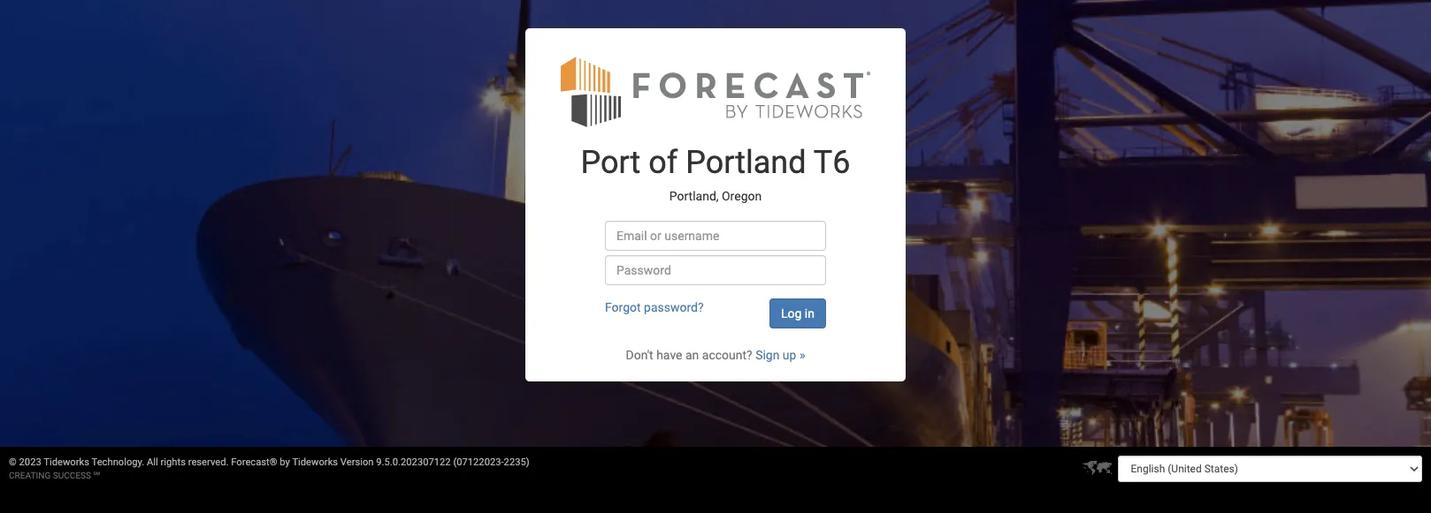 Task type: describe. For each thing, give the bounding box(es) containing it.
forecast® by tideworks image
[[561, 55, 870, 129]]

forgot password? link
[[605, 301, 704, 315]]

of
[[649, 145, 678, 182]]

password?
[[644, 301, 704, 315]]

t6
[[814, 145, 851, 182]]

Password password field
[[605, 256, 826, 286]]

forgot
[[605, 301, 641, 315]]

9.5.0.202307122
[[376, 457, 451, 469]]

log
[[781, 307, 802, 321]]

in
[[805, 307, 815, 321]]

2 tideworks from the left
[[292, 457, 338, 469]]

an
[[686, 349, 699, 363]]

forgot password? log in
[[605, 301, 815, 321]]

sign up » link
[[756, 349, 805, 363]]

port of portland t6 portland, oregon
[[581, 145, 851, 203]]

1 tideworks from the left
[[44, 457, 89, 469]]

don't have an account? sign up »
[[626, 349, 805, 363]]

up
[[783, 349, 797, 363]]

©
[[9, 457, 17, 469]]



Task type: locate. For each thing, give the bounding box(es) containing it.
»
[[800, 349, 805, 363]]

reserved.
[[188, 457, 229, 469]]

by
[[280, 457, 290, 469]]

account?
[[702, 349, 753, 363]]

2023
[[19, 457, 41, 469]]

log in button
[[770, 299, 826, 329]]

version
[[340, 457, 374, 469]]

tideworks up the success
[[44, 457, 89, 469]]

rights
[[161, 457, 186, 469]]

all
[[147, 457, 158, 469]]

(07122023-
[[453, 457, 504, 469]]

portland
[[686, 145, 806, 182]]

2235)
[[504, 457, 530, 469]]

creating
[[9, 472, 51, 481]]

Email or username text field
[[605, 221, 826, 252]]

technology.
[[92, 457, 144, 469]]

portland,
[[669, 189, 719, 203]]

© 2023 tideworks technology. all rights reserved. forecast® by tideworks version 9.5.0.202307122 (07122023-2235) creating success ℠
[[9, 457, 530, 481]]

forecast®
[[231, 457, 277, 469]]

1 horizontal spatial tideworks
[[292, 457, 338, 469]]

success
[[53, 472, 91, 481]]

0 horizontal spatial tideworks
[[44, 457, 89, 469]]

don't
[[626, 349, 653, 363]]

tideworks right by
[[292, 457, 338, 469]]

℠
[[93, 472, 100, 481]]

port
[[581, 145, 641, 182]]

sign
[[756, 349, 780, 363]]

tideworks
[[44, 457, 89, 469], [292, 457, 338, 469]]

oregon
[[722, 189, 762, 203]]

have
[[657, 349, 682, 363]]



Task type: vqa. For each thing, say whether or not it's contained in the screenshot.
'50 containers max' at left bottom
no



